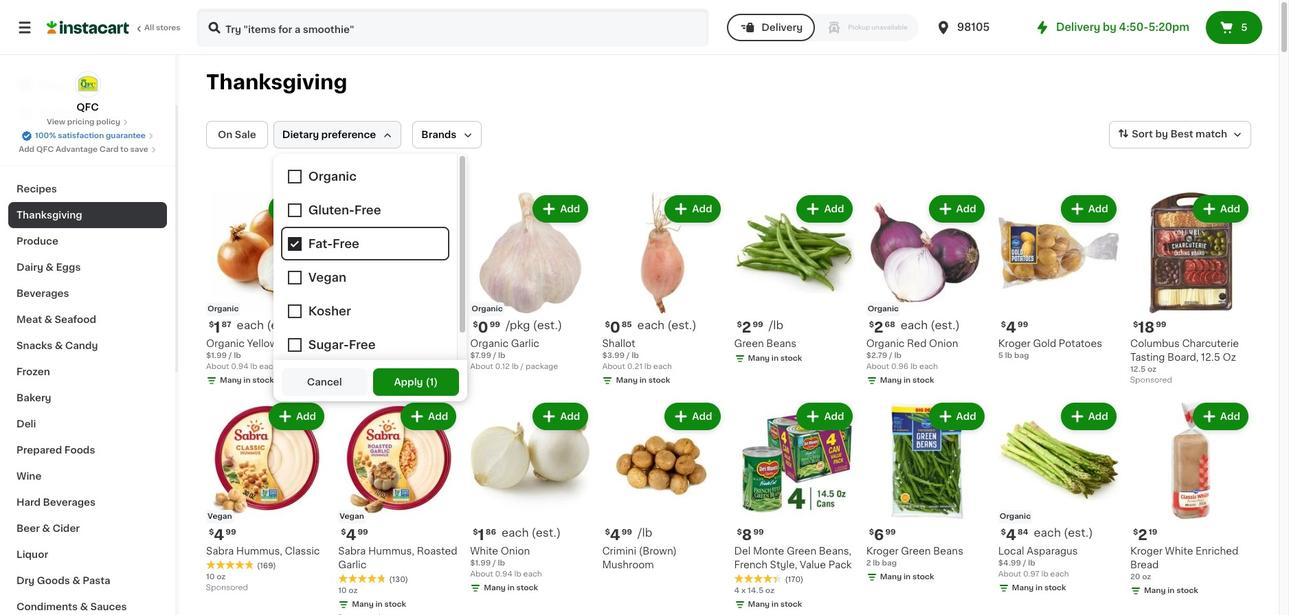 Task type: vqa. For each thing, say whether or not it's contained in the screenshot.
'Home Electronics & Appliances'
no



Task type: describe. For each thing, give the bounding box(es) containing it.
$ 0 99
[[473, 320, 500, 335]]

dry
[[16, 576, 35, 586]]

enriched
[[1196, 547, 1239, 556]]

dry goods & pasta
[[16, 576, 110, 586]]

/ inside the white onion $1.99 / lb about 0.94 lb each
[[493, 560, 496, 567]]

vegan for sabra hummus, classic
[[208, 513, 232, 520]]

red
[[907, 339, 927, 349]]

$ 1 86
[[473, 528, 496, 542]]

view pricing policy link
[[47, 117, 129, 128]]

99 for columbus charcuterie tasting board, 12.5 oz
[[1156, 321, 1167, 329]]

shallot
[[602, 339, 635, 349]]

to
[[120, 146, 128, 153]]

onion inside "yellow onion $1.29 / lb about 0.89 lb each"
[[371, 339, 400, 349]]

0.97
[[1023, 571, 1040, 578]]

14.5
[[748, 587, 764, 595]]

organic inside organic red onion $2.79 / lb about 0.96 lb each
[[866, 339, 905, 349]]

each inside organic yellow onion $1.99 / lb about 0.94 lb each
[[259, 363, 278, 371]]

green inside del monte green beans, french style, value pack
[[787, 547, 817, 556]]

product group containing 8
[[734, 400, 855, 613]]

hummus, for classic
[[236, 547, 282, 556]]

$ inside $ 1 87
[[209, 321, 214, 329]]

$1.99 inside the white onion $1.99 / lb about 0.94 lb each
[[470, 560, 491, 567]]

98105 button
[[935, 8, 1018, 47]]

$ inside $ 4 84
[[1001, 529, 1006, 536]]

add for local asparagus
[[1088, 412, 1108, 421]]

about inside organic red onion $2.79 / lb about 0.96 lb each
[[866, 363, 889, 371]]

dairy
[[16, 263, 43, 272]]

buy it again link
[[8, 99, 167, 126]]

100% satisfaction guarantee button
[[21, 128, 154, 142]]

$ inside $ 2 19
[[1133, 529, 1138, 536]]

beer & cider link
[[8, 515, 167, 542]]

0 horizontal spatial thanksgiving
[[16, 210, 82, 220]]

french
[[734, 560, 768, 570]]

99 for kroger green beans
[[885, 529, 896, 536]]

stock down "kroger white enriched bread 20 oz" on the right bottom
[[1177, 587, 1198, 595]]

dry goods & pasta link
[[8, 568, 167, 594]]

0.94 inside organic yellow onion $1.99 / lb about 0.94 lb each
[[231, 363, 248, 371]]

4 up "sabra hummus, classic"
[[214, 528, 224, 542]]

/lb for 2
[[769, 320, 784, 331]]

$ inside $ 2 99
[[737, 321, 742, 329]]

in for organic red onion
[[904, 377, 911, 384]]

organic inside organic yellow onion $1.99 / lb about 0.94 lb each
[[206, 339, 245, 349]]

qfc logo image
[[75, 71, 101, 98]]

kroger white enriched bread 20 oz
[[1130, 547, 1239, 581]]

oz inside "kroger white enriched bread 20 oz"
[[1142, 573, 1151, 581]]

add button for kroger white enriched bread
[[1194, 404, 1247, 429]]

yellow onion $1.29 / lb about 0.89 lb each
[[338, 339, 410, 371]]

stock for shallot
[[649, 377, 670, 384]]

99 inside $ 0 99
[[490, 321, 500, 329]]

beverages inside "link"
[[16, 289, 69, 298]]

organic up $ 0 99 in the left of the page
[[472, 305, 503, 313]]

white inside the white onion $1.99 / lb about 0.94 lb each
[[470, 547, 498, 556]]

/ inside organic yellow onion $1.99 / lb about 0.94 lb each
[[229, 352, 232, 360]]

add for green beans
[[824, 204, 844, 214]]

$7.99
[[470, 352, 491, 360]]

each right 86
[[502, 527, 529, 538]]

stores
[[156, 24, 181, 32]]

add for kroger gold potatoes
[[1088, 204, 1108, 214]]

10 oz for sabra hummus, classic
[[206, 573, 226, 581]]

many in stock down "kroger white enriched bread 20 oz" on the right bottom
[[1144, 587, 1198, 595]]

each inside "yellow onion $1.29 / lb about 0.89 lb each"
[[391, 363, 410, 371]]

add qfc advantage card to save
[[19, 146, 148, 153]]

kroger for 2
[[1130, 547, 1163, 556]]

brands
[[422, 130, 457, 140]]

oz down "sabra hummus, classic"
[[217, 573, 226, 581]]

product group containing 18
[[1130, 192, 1251, 388]]

$ inside $ 2 68
[[869, 321, 874, 329]]

delivery by 4:50-5:20pm
[[1056, 22, 1190, 32]]

$1.87 each (estimated) element
[[206, 319, 327, 337]]

organic up 87
[[208, 305, 239, 313]]

columbus
[[1130, 339, 1180, 349]]

/ right 0.12
[[521, 363, 524, 371]]

snacks & candy
[[16, 341, 98, 350]]

by for sort
[[1156, 129, 1168, 139]]

meat & seafood
[[16, 315, 96, 324]]

$ 2 68
[[869, 320, 895, 335]]

$ 4 99 for kroger gold potatoes
[[1001, 320, 1028, 335]]

guarantee
[[106, 132, 146, 140]]

many for sabra hummus, roasted garlic
[[352, 601, 374, 608]]

wine
[[16, 471, 41, 481]]

stock for white onion
[[516, 584, 538, 592]]

sabra hummus, roasted garlic
[[338, 547, 457, 570]]

10 oz for sabra hummus, roasted garlic
[[338, 587, 358, 595]]

add button for organic garlic
[[534, 197, 587, 221]]

/ inside shallot $3.99 / lb about 0.21 lb each
[[627, 352, 630, 360]]

$ 4 99 for sabra hummus, roasted garlic
[[341, 528, 368, 542]]

1 for organic
[[214, 320, 220, 335]]

/ inside organic red onion $2.79 / lb about 0.96 lb each
[[889, 352, 893, 360]]

add for organic garlic
[[560, 204, 580, 214]]

add inside add qfc advantage card to save link
[[19, 146, 34, 153]]

18
[[1138, 320, 1155, 335]]

about inside organic yellow onion $1.99 / lb about 0.94 lb each
[[206, 363, 229, 371]]

1 vertical spatial 12.5
[[1130, 366, 1146, 373]]

$2.99 per pound element
[[734, 319, 855, 337]]

each right the 85
[[637, 320, 665, 331]]

$2.68 each (estimated) element
[[866, 319, 987, 337]]

delivery button
[[727, 14, 815, 41]]

sponsored badge image for 4
[[206, 584, 248, 592]]

many for shallot
[[616, 377, 638, 384]]

4 up kroger gold potatoes 5 lb bag
[[1006, 320, 1016, 335]]

Best match Sort by field
[[1109, 121, 1251, 148]]

in for del monte green beans, french style, value pack
[[772, 601, 779, 608]]

in down green beans
[[772, 355, 779, 362]]

$ inside $ 0 85
[[605, 321, 610, 329]]

pasta
[[83, 576, 110, 586]]

(169)
[[257, 562, 276, 570]]

lb inside kroger gold potatoes 5 lb bag
[[1005, 352, 1013, 360]]

$ inside '$ 8 99'
[[737, 529, 742, 536]]

all stores
[[144, 24, 181, 32]]

white onion $1.99 / lb about 0.94 lb each
[[470, 547, 542, 578]]

98105
[[957, 22, 990, 32]]

$ inside $ 6 99
[[869, 529, 874, 536]]

frozen link
[[8, 359, 167, 385]]

dietary preference button
[[273, 121, 402, 148]]

add for shallot
[[692, 204, 712, 214]]

sponsored badge image for 18
[[1130, 376, 1172, 384]]

each inside organic red onion $2.79 / lb about 0.96 lb each
[[920, 363, 938, 371]]

86
[[486, 529, 496, 536]]

$1.86 each (estimated) element
[[470, 527, 591, 544]]

about inside shallot $3.99 / lb about 0.21 lb each
[[602, 363, 625, 371]]

many in stock for shallot
[[616, 377, 670, 384]]

& for snacks
[[55, 341, 63, 350]]

(est.) for local asparagus
[[1064, 527, 1093, 538]]

$4.99
[[998, 560, 1021, 567]]

stock for sabra hummus, roasted garlic
[[384, 601, 406, 608]]

in for shallot
[[640, 377, 647, 384]]

in for white onion
[[508, 584, 515, 592]]

99 for del monte green beans, french style, value pack
[[753, 529, 764, 536]]

pack
[[829, 560, 852, 570]]

in down kroger green beans 2 lb bag
[[904, 573, 911, 581]]

$3.99
[[602, 352, 625, 360]]

organic up 68
[[868, 305, 899, 313]]

again
[[69, 108, 97, 118]]

asparagus
[[1027, 547, 1078, 556]]

oz
[[1223, 353, 1236, 362]]

produce
[[16, 236, 58, 246]]

$0.85 each (estimated) element
[[602, 319, 723, 337]]

kroger green beans 2 lb bag
[[866, 547, 963, 567]]

in down "kroger white enriched bread 20 oz" on the right bottom
[[1168, 587, 1175, 595]]

/pkg
[[506, 320, 530, 331]]

prepared foods link
[[8, 437, 167, 463]]

$ 8 99
[[737, 528, 764, 542]]

bag for gold
[[1014, 352, 1029, 360]]

add button for shallot
[[666, 197, 719, 221]]

$ inside $ 1 86
[[473, 529, 478, 536]]

each (est.) for asparagus
[[1034, 527, 1093, 538]]

match
[[1196, 129, 1227, 139]]

$ 18 99
[[1133, 320, 1167, 335]]

hard
[[16, 498, 41, 507]]

produce link
[[8, 228, 167, 254]]

board,
[[1168, 353, 1199, 362]]

$ 4 84
[[1001, 528, 1028, 542]]

(est.) for white onion
[[532, 527, 561, 538]]

(est.) for organic yellow onion
[[267, 320, 296, 331]]

$4.84 each (estimated) element
[[998, 527, 1119, 544]]

each up red
[[901, 320, 928, 331]]

99 for sabra hummus, classic
[[226, 529, 236, 536]]

lists link
[[8, 126, 167, 154]]

4 left "84"
[[1006, 528, 1016, 542]]

policy
[[96, 118, 120, 126]]

stock for local asparagus
[[1045, 584, 1066, 592]]

oz down sabra hummus, roasted garlic
[[349, 587, 358, 595]]

4:50-
[[1119, 22, 1149, 32]]

add for white onion
[[560, 412, 580, 421]]

beans inside kroger green beans 2 lb bag
[[933, 547, 963, 556]]

sort by
[[1132, 129, 1168, 139]]

many in stock for organic yellow onion
[[220, 377, 274, 384]]

delivery by 4:50-5:20pm link
[[1034, 19, 1190, 36]]

(130)
[[389, 576, 408, 584]]

each inside shallot $3.99 / lb about 0.21 lb each
[[653, 363, 672, 371]]

hard beverages link
[[8, 489, 167, 515]]

& for dairy
[[46, 263, 54, 272]]

card
[[100, 146, 118, 153]]

sabra for sabra hummus, roasted garlic
[[338, 547, 366, 556]]

$ 2 19
[[1133, 528, 1158, 542]]

yellow inside "yellow onion $1.29 / lb about 0.89 lb each"
[[338, 339, 369, 349]]

0 vertical spatial beans
[[766, 339, 797, 349]]

add button for organic red onion
[[930, 197, 983, 221]]

100% satisfaction guarantee
[[35, 132, 146, 140]]

0.89
[[363, 363, 381, 371]]

$ inside $ 18 99
[[1133, 321, 1138, 329]]

in for yellow onion
[[376, 377, 383, 384]]

$4.99 per pound element
[[602, 527, 723, 544]]

(est.) for shallot
[[667, 320, 697, 331]]

cancel button
[[282, 368, 368, 396]]

$ up sabra hummus, roasted garlic
[[341, 529, 346, 536]]

liquor
[[16, 550, 48, 559]]

x
[[741, 587, 746, 595]]

garlic inside organic garlic $7.99 / lb about 0.12 lb / package
[[511, 339, 539, 349]]

many in stock for local asparagus
[[1012, 584, 1066, 592]]

stock for yellow onion
[[384, 377, 406, 384]]

organic up "84"
[[1000, 513, 1031, 520]]

2 for $ 2 99
[[742, 320, 751, 335]]

sort
[[1132, 129, 1153, 139]]

1 horizontal spatial qfc
[[76, 102, 99, 112]]

each inside local asparagus $4.99 / lb about 0.97 lb each
[[1050, 571, 1069, 578]]

/ inside "yellow onion $1.29 / lb about 0.89 lb each"
[[360, 352, 364, 360]]

many in stock down kroger green beans 2 lb bag
[[880, 573, 934, 581]]

each right 87
[[237, 320, 264, 331]]

$1.99 inside organic yellow onion $1.99 / lb about 0.94 lb each
[[206, 352, 227, 360]]

85
[[622, 321, 632, 329]]

on sale button
[[206, 121, 268, 148]]

0.21
[[627, 363, 643, 371]]

many down green beans
[[748, 355, 770, 362]]

/pkg (est.)
[[506, 320, 562, 331]]



Task type: locate. For each thing, give the bounding box(es) containing it.
0 horizontal spatial 12.5
[[1130, 366, 1146, 373]]

product group
[[206, 192, 327, 389], [470, 192, 591, 373], [602, 192, 723, 389], [734, 192, 855, 367], [866, 192, 987, 389], [998, 192, 1119, 362], [1130, 192, 1251, 388], [206, 400, 327, 595], [338, 400, 459, 615], [470, 400, 591, 597], [602, 400, 723, 572], [734, 400, 855, 613], [866, 400, 987, 586], [998, 400, 1119, 597], [1130, 400, 1251, 599]]

0 horizontal spatial by
[[1103, 22, 1117, 32]]

many down kroger green beans 2 lb bag
[[880, 573, 902, 581]]

bag for green
[[882, 560, 897, 567]]

each inside the white onion $1.99 / lb about 0.94 lb each
[[523, 571, 542, 578]]

$ 4 99 up sabra hummus, roasted garlic
[[341, 528, 368, 542]]

2 horizontal spatial kroger
[[1130, 547, 1163, 556]]

foods
[[64, 445, 95, 455]]

bread
[[1130, 560, 1159, 570]]

potatoes
[[1059, 339, 1102, 349]]

$0.99 per package (estimated) element
[[470, 319, 591, 337]]

2 white from the left
[[1165, 547, 1193, 556]]

$1.99 down $ 1 86
[[470, 560, 491, 567]]

2 left 68
[[874, 320, 883, 335]]

1 horizontal spatial white
[[1165, 547, 1193, 556]]

0 horizontal spatial qfc
[[36, 146, 54, 153]]

$ 4 99
[[1001, 320, 1028, 335], [209, 528, 236, 542], [341, 528, 368, 542], [605, 528, 632, 542]]

0 horizontal spatial 0
[[478, 320, 488, 335]]

best match
[[1171, 129, 1227, 139]]

10 for sabra hummus, classic
[[206, 573, 215, 581]]

99 for sabra hummus, roasted garlic
[[358, 529, 368, 536]]

$ up kroger gold potatoes 5 lb bag
[[1001, 321, 1006, 329]]

99 inside $ 18 99
[[1156, 321, 1167, 329]]

about down $2.79
[[866, 363, 889, 371]]

each (est.) inside $1.86 each (estimated) element
[[502, 527, 561, 538]]

1 white from the left
[[470, 547, 498, 556]]

condiments & sauces
[[16, 602, 127, 612]]

0 for /pkg
[[478, 320, 488, 335]]

& left the eggs
[[46, 263, 54, 272]]

each down red
[[920, 363, 938, 371]]

many in stock down (130)
[[352, 601, 406, 608]]

0 vertical spatial 10
[[206, 573, 215, 581]]

in down 0.97
[[1036, 584, 1043, 592]]

& right meat
[[44, 315, 52, 324]]

2 vegan from the left
[[340, 513, 364, 520]]

1 vertical spatial beans
[[933, 547, 963, 556]]

0 vertical spatial beverages
[[16, 289, 69, 298]]

1 left 86
[[478, 528, 484, 542]]

in for organic yellow onion
[[244, 377, 251, 384]]

add button for green beans
[[798, 197, 851, 221]]

kroger gold potatoes 5 lb bag
[[998, 339, 1102, 360]]

10 oz down sabra hummus, roasted garlic
[[338, 587, 358, 595]]

onion inside organic yellow onion $1.99 / lb about 0.94 lb each
[[280, 339, 309, 349]]

0.96
[[891, 363, 909, 371]]

stock for del monte green beans, french style, value pack
[[781, 601, 802, 608]]

hummus, up (130)
[[368, 547, 414, 556]]

$1.99
[[206, 352, 227, 360], [470, 560, 491, 567]]

$ 4 99 up kroger gold potatoes 5 lb bag
[[1001, 320, 1028, 335]]

apply
[[394, 377, 423, 387]]

buy
[[38, 108, 58, 118]]

&
[[46, 263, 54, 272], [44, 315, 52, 324], [55, 341, 63, 350], [42, 524, 50, 533], [72, 576, 80, 586], [80, 602, 88, 612]]

$ left 68
[[869, 321, 874, 329]]

many down organic yellow onion $1.99 / lb about 0.94 lb each at left
[[220, 377, 242, 384]]

& for meat
[[44, 315, 52, 324]]

/lb inside $2.99 per pound element
[[769, 320, 784, 331]]

1 horizontal spatial 12.5
[[1201, 353, 1220, 362]]

0 vertical spatial qfc
[[76, 102, 99, 112]]

bag inside kroger green beans 2 lb bag
[[882, 560, 897, 567]]

1 horizontal spatial 10
[[338, 587, 347, 595]]

1 vertical spatial 1
[[430, 377, 434, 387]]

0 vertical spatial garlic
[[511, 339, 539, 349]]

5 inside 5 button
[[1241, 23, 1248, 32]]

/
[[229, 352, 232, 360], [360, 352, 364, 360], [493, 352, 496, 360], [627, 352, 630, 360], [889, 352, 893, 360], [521, 363, 524, 371], [493, 560, 496, 567], [1023, 560, 1026, 567]]

(est.) up the white onion $1.99 / lb about 0.94 lb each
[[532, 527, 561, 538]]

garlic inside sabra hummus, roasted garlic
[[338, 560, 367, 570]]

0 vertical spatial 12.5
[[1201, 353, 1220, 362]]

0 horizontal spatial vegan
[[208, 513, 232, 520]]

on sale
[[218, 130, 256, 140]]

(est.) inside the $4.84 each (estimated) element
[[1064, 527, 1093, 538]]

many for del monte green beans, french style, value pack
[[748, 601, 770, 608]]

snacks
[[16, 341, 52, 350]]

4 left "x"
[[734, 587, 740, 595]]

1 vertical spatial qfc
[[36, 146, 54, 153]]

candy
[[65, 341, 98, 350]]

cancel
[[307, 377, 342, 387]]

add for organic red onion
[[956, 204, 976, 214]]

99 inside $ 2 99
[[753, 321, 763, 329]]

0 horizontal spatial bag
[[882, 560, 897, 567]]

5 inside kroger gold potatoes 5 lb bag
[[998, 352, 1003, 360]]

deli
[[16, 419, 36, 429]]

0 horizontal spatial 1
[[214, 320, 220, 335]]

0 horizontal spatial 10
[[206, 573, 215, 581]]

sabra
[[206, 547, 234, 556], [338, 547, 366, 556]]

2 left 19
[[1138, 528, 1148, 542]]

each (est.) up organic yellow onion $1.99 / lb about 0.94 lb each at left
[[237, 320, 296, 331]]

0 vertical spatial thanksgiving
[[206, 72, 347, 92]]

stock down organic yellow onion $1.99 / lb about 0.94 lb each at left
[[252, 377, 274, 384]]

kroger left gold
[[998, 339, 1031, 349]]

(est.) for organic garlic
[[533, 320, 562, 331]]

1 horizontal spatial hummus,
[[368, 547, 414, 556]]

each (est.) for onion
[[502, 527, 561, 538]]

oz right 14.5
[[765, 587, 775, 595]]

(est.) inside $2.68 each (estimated) element
[[931, 320, 960, 331]]

0 vertical spatial by
[[1103, 22, 1117, 32]]

$ left "84"
[[1001, 529, 1006, 536]]

advantage
[[56, 146, 98, 153]]

/lb up green beans
[[769, 320, 784, 331]]

2 for $ 2 19
[[1138, 528, 1148, 542]]

0 horizontal spatial beans
[[766, 339, 797, 349]]

white inside "kroger white enriched bread 20 oz"
[[1165, 547, 1193, 556]]

onion inside the white onion $1.99 / lb about 0.94 lb each
[[501, 547, 530, 556]]

5 button
[[1206, 11, 1262, 44]]

many in stock for del monte green beans, french style, value pack
[[748, 601, 802, 608]]

1 right apply
[[430, 377, 434, 387]]

99 for kroger gold potatoes
[[1018, 321, 1028, 329]]

2 up green beans
[[742, 320, 751, 335]]

crimini
[[602, 547, 636, 556]]

pricing
[[67, 118, 94, 126]]

$ 2 99
[[737, 320, 763, 335]]

0 horizontal spatial hummus,
[[236, 547, 282, 556]]

hummus, for roasted
[[368, 547, 414, 556]]

sponsored badge image
[[1130, 376, 1172, 384], [206, 584, 248, 592]]

0.94 down $ 1 86
[[495, 571, 513, 578]]

in down 0.96
[[904, 377, 911, 384]]

lb inside kroger green beans 2 lb bag
[[873, 560, 880, 567]]

1 vertical spatial $1.99
[[470, 560, 491, 567]]

(est.) up organic yellow onion $1.99 / lb about 0.94 lb each at left
[[267, 320, 296, 331]]

1 vertical spatial 5
[[998, 352, 1003, 360]]

10 for sabra hummus, roasted garlic
[[338, 587, 347, 595]]

condiments & sauces link
[[8, 594, 167, 615]]

$ up green beans
[[737, 321, 742, 329]]

white left "enriched"
[[1165, 547, 1193, 556]]

1 vertical spatial thanksgiving
[[16, 210, 82, 220]]

Search field
[[198, 10, 708, 45]]

sabra inside sabra hummus, roasted garlic
[[338, 547, 366, 556]]

0 vertical spatial bag
[[1014, 352, 1029, 360]]

$ 4 99 for sabra hummus, classic
[[209, 528, 236, 542]]

in for sabra hummus, roasted garlic
[[376, 601, 383, 608]]

bag inside kroger gold potatoes 5 lb bag
[[1014, 352, 1029, 360]]

2 horizontal spatial green
[[901, 547, 931, 556]]

green beans
[[734, 339, 797, 349]]

None search field
[[197, 8, 709, 47]]

many in stock for yellow onion
[[352, 377, 406, 384]]

1 horizontal spatial by
[[1156, 129, 1168, 139]]

)
[[434, 377, 438, 387]]

0 horizontal spatial yellow
[[247, 339, 278, 349]]

99 right 6 at the bottom right of page
[[885, 529, 896, 536]]

12.5
[[1201, 353, 1220, 362], [1130, 366, 1146, 373]]

kroger inside kroger gold potatoes 5 lb bag
[[998, 339, 1031, 349]]

2 hummus, from the left
[[368, 547, 414, 556]]

many in stock down "0.89"
[[352, 377, 406, 384]]

0 horizontal spatial white
[[470, 547, 498, 556]]

99
[[490, 321, 500, 329], [753, 321, 763, 329], [1018, 321, 1028, 329], [1156, 321, 1167, 329], [226, 529, 236, 536], [358, 529, 368, 536], [622, 529, 632, 536], [753, 529, 764, 536], [885, 529, 896, 536]]

oz right 20
[[1142, 573, 1151, 581]]

0 horizontal spatial sabra
[[206, 547, 234, 556]]

1 horizontal spatial bag
[[1014, 352, 1029, 360]]

5:20pm
[[1149, 22, 1190, 32]]

many for yellow onion
[[352, 377, 374, 384]]

99 left /pkg
[[490, 321, 500, 329]]

& inside 'link'
[[44, 315, 52, 324]]

100%
[[35, 132, 56, 140]]

stock left (
[[384, 377, 406, 384]]

stock down organic red onion $2.79 / lb about 0.96 lb each
[[913, 377, 934, 384]]

vegan up "sabra hummus, classic"
[[208, 513, 232, 520]]

$ 6 99
[[869, 528, 896, 542]]

(est.) inside $1.86 each (estimated) element
[[532, 527, 561, 538]]

1 vertical spatial beverages
[[43, 498, 96, 507]]

sabra for sabra hummus, classic
[[206, 547, 234, 556]]

1 horizontal spatial 5
[[1241, 23, 1248, 32]]

about inside local asparagus $4.99 / lb about 0.97 lb each
[[998, 571, 1021, 578]]

12.5 down charcuterie
[[1201, 353, 1220, 362]]

/ up 0.12
[[493, 352, 496, 360]]

stock down the white onion $1.99 / lb about 0.94 lb each
[[516, 584, 538, 592]]

qfc
[[76, 102, 99, 112], [36, 146, 54, 153]]

mushroom
[[602, 560, 654, 570]]

add for crimini (brown) mushroom
[[692, 412, 712, 421]]

by for delivery
[[1103, 22, 1117, 32]]

satisfaction
[[58, 132, 104, 140]]

stock
[[781, 355, 802, 362], [252, 377, 274, 384], [384, 377, 406, 384], [649, 377, 670, 384], [913, 377, 934, 384], [913, 573, 934, 581], [516, 584, 538, 592], [1045, 584, 1066, 592], [1177, 587, 1198, 595], [384, 601, 406, 608], [781, 601, 802, 608]]

2
[[742, 320, 751, 335], [874, 320, 883, 335], [1138, 528, 1148, 542], [866, 560, 871, 567]]

many in stock for sabra hummus, roasted garlic
[[352, 601, 406, 608]]

many in stock for white onion
[[484, 584, 538, 592]]

add for kroger white enriched bread
[[1220, 412, 1240, 421]]

add button
[[270, 197, 323, 221], [534, 197, 587, 221], [666, 197, 719, 221], [798, 197, 851, 221], [930, 197, 983, 221], [1062, 197, 1115, 221], [1194, 197, 1247, 221], [270, 404, 323, 429], [402, 404, 455, 429], [534, 404, 587, 429], [666, 404, 719, 429], [798, 404, 851, 429], [930, 404, 983, 429], [1062, 404, 1115, 429], [1194, 404, 1247, 429]]

0 vertical spatial 5
[[1241, 23, 1248, 32]]

add button for local asparagus
[[1062, 404, 1115, 429]]

add button for crimini (brown) mushroom
[[666, 404, 719, 429]]

organic down $ 1 87
[[206, 339, 245, 349]]

0.94 inside the white onion $1.99 / lb about 0.94 lb each
[[495, 571, 513, 578]]

99 inside $ 6 99
[[885, 529, 896, 536]]

many down "0.89"
[[352, 377, 374, 384]]

many down 0.21
[[616, 377, 638, 384]]

kroger up bread
[[1130, 547, 1163, 556]]

delivery inside delivery by 4:50-5:20pm link
[[1056, 22, 1101, 32]]

0 horizontal spatial 0.94
[[231, 363, 248, 371]]

oz inside columbus charcuterie tasting board, 12.5 oz 12.5 oz
[[1148, 366, 1157, 373]]

yellow inside organic yellow onion $1.99 / lb about 0.94 lb each
[[247, 339, 278, 349]]

each right 0.21
[[653, 363, 672, 371]]

1 vertical spatial 10
[[338, 587, 347, 595]]

delivery inside delivery button
[[762, 23, 803, 32]]

1 vegan from the left
[[208, 513, 232, 520]]

organic inside organic garlic $7.99 / lb about 0.12 lb / package
[[470, 339, 509, 349]]

10 oz
[[206, 573, 226, 581], [338, 587, 358, 595]]

buy it again
[[38, 108, 97, 118]]

/lb
[[769, 320, 784, 331], [638, 527, 652, 538]]

many for organic yellow onion
[[220, 377, 242, 384]]

green inside kroger green beans 2 lb bag
[[901, 547, 931, 556]]

many for white onion
[[484, 584, 506, 592]]

each down $1.87 each (estimated) element on the left bottom of the page
[[259, 363, 278, 371]]

oz
[[1148, 366, 1157, 373], [217, 573, 226, 581], [1142, 573, 1151, 581], [349, 587, 358, 595], [765, 587, 775, 595]]

(est.) right /pkg
[[533, 320, 562, 331]]

1 horizontal spatial thanksgiving
[[206, 72, 347, 92]]

99 up crimini
[[622, 529, 632, 536]]

about inside the white onion $1.99 / lb about 0.94 lb each
[[470, 571, 493, 578]]

0 horizontal spatial sponsored badge image
[[206, 584, 248, 592]]

each (est.) inside the $4.84 each (estimated) element
[[1034, 527, 1093, 538]]

sale
[[235, 130, 256, 140]]

classic
[[285, 547, 320, 556]]

organic garlic $7.99 / lb about 0.12 lb / package
[[470, 339, 558, 371]]

organic red onion $2.79 / lb about 0.96 lb each
[[866, 339, 958, 371]]

$ up crimini
[[605, 529, 610, 536]]

each (est.) right the 85
[[637, 320, 697, 331]]

hummus,
[[236, 547, 282, 556], [368, 547, 414, 556]]

stock down kroger green beans 2 lb bag
[[913, 573, 934, 581]]

condiments
[[16, 602, 78, 612]]

1 yellow from the left
[[247, 339, 278, 349]]

value
[[800, 560, 826, 570]]

1 vertical spatial /lb
[[638, 527, 652, 538]]

4 inside product "group"
[[734, 587, 740, 595]]

99 up "sabra hummus, classic"
[[226, 529, 236, 536]]

about inside organic garlic $7.99 / lb about 0.12 lb / package
[[470, 363, 493, 371]]

delivery
[[1056, 22, 1101, 32], [762, 23, 803, 32]]

(est.) for organic red onion
[[931, 320, 960, 331]]

each up asparagus
[[1034, 527, 1061, 538]]

99 right 8
[[753, 529, 764, 536]]

many in stock down 14.5
[[748, 601, 802, 608]]

lb
[[234, 352, 241, 360], [366, 352, 373, 360], [498, 352, 506, 360], [632, 352, 639, 360], [894, 352, 902, 360], [1005, 352, 1013, 360], [250, 363, 257, 371], [383, 363, 390, 371], [512, 363, 519, 371], [644, 363, 651, 371], [911, 363, 918, 371], [498, 560, 505, 567], [873, 560, 880, 567], [1028, 560, 1036, 567], [514, 571, 521, 578], [1042, 571, 1049, 578]]

1 vertical spatial 0.94
[[495, 571, 513, 578]]

goods
[[37, 576, 70, 586]]

add button for kroger green beans
[[930, 404, 983, 429]]

0 for each
[[610, 320, 620, 335]]

1 horizontal spatial green
[[787, 547, 817, 556]]

onion inside organic red onion $2.79 / lb about 0.96 lb each
[[929, 339, 958, 349]]

sponsored badge image down "sabra hummus, classic"
[[206, 584, 248, 592]]

/lb inside $4.99 per pound element
[[638, 527, 652, 538]]

add for kroger green beans
[[956, 412, 976, 421]]

$ up del
[[737, 529, 742, 536]]

0 horizontal spatial garlic
[[338, 560, 367, 570]]

(est.) inside $1.87 each (estimated) element
[[267, 320, 296, 331]]

sponsored badge image down tasting
[[1130, 376, 1172, 384]]

& left sauces
[[80, 602, 88, 612]]

1 hummus, from the left
[[236, 547, 282, 556]]

0 vertical spatial 0.94
[[231, 363, 248, 371]]

84
[[1018, 529, 1028, 536]]

& for beer
[[42, 524, 50, 533]]

many down bread
[[1144, 587, 1166, 595]]

hummus, inside sabra hummus, roasted garlic
[[368, 547, 414, 556]]

recipes
[[16, 184, 57, 194]]

delivery for delivery by 4:50-5:20pm
[[1056, 22, 1101, 32]]

6
[[874, 528, 884, 542]]

/ right $2.79
[[889, 352, 893, 360]]

2 inside kroger green beans 2 lb bag
[[866, 560, 871, 567]]

99 up green beans
[[753, 321, 763, 329]]

each (est.) inside $0.85 each (estimated) element
[[637, 320, 697, 331]]

bakery
[[16, 393, 51, 403]]

0 horizontal spatial $1.99
[[206, 352, 227, 360]]

many for local asparagus
[[1012, 584, 1034, 592]]

local
[[998, 547, 1024, 556]]

1 horizontal spatial kroger
[[998, 339, 1031, 349]]

87
[[222, 321, 231, 329]]

2 for $ 2 68
[[874, 320, 883, 335]]

$ 0 85
[[605, 320, 632, 335]]

stock down shallot $3.99 / lb about 0.21 lb each
[[649, 377, 670, 384]]

on
[[218, 130, 233, 140]]

1 horizontal spatial yellow
[[338, 339, 369, 349]]

1 horizontal spatial /lb
[[769, 320, 784, 331]]

1 horizontal spatial sabra
[[338, 547, 366, 556]]

1 horizontal spatial 10 oz
[[338, 587, 358, 595]]

del monte green beans, french style, value pack
[[734, 547, 852, 570]]

kroger down $ 6 99
[[866, 547, 899, 556]]

1 horizontal spatial 0
[[610, 320, 620, 335]]

1 for white
[[478, 528, 484, 542]]

snacks & candy link
[[8, 333, 167, 359]]

each (est.) inside $1.87 each (estimated) element
[[237, 320, 296, 331]]

/lb up (brown)
[[638, 527, 652, 538]]

yellow down $1.87 each (estimated) element on the left bottom of the page
[[247, 339, 278, 349]]

onion up "0.89"
[[371, 339, 400, 349]]

0 horizontal spatial green
[[734, 339, 764, 349]]

0 horizontal spatial delivery
[[762, 23, 803, 32]]

add button for kroger gold potatoes
[[1062, 197, 1115, 221]]

product group containing 6
[[866, 400, 987, 586]]

in down 4 x 14.5 oz
[[772, 601, 779, 608]]

1 vertical spatial by
[[1156, 129, 1168, 139]]

(est.) inside $0.85 each (estimated) element
[[667, 320, 697, 331]]

0.94
[[231, 363, 248, 371], [495, 571, 513, 578]]

1 vertical spatial bag
[[882, 560, 897, 567]]

$ left 86
[[473, 529, 478, 536]]

1 horizontal spatial 0.94
[[495, 571, 513, 578]]

1 horizontal spatial beans
[[933, 547, 963, 556]]

each (est.) for $3.99
[[637, 320, 697, 331]]

1 0 from the left
[[478, 320, 488, 335]]

$ up "sabra hummus, classic"
[[209, 529, 214, 536]]

service type group
[[727, 14, 919, 41]]

shop
[[38, 80, 64, 90]]

add for del monte green beans, french style, value pack
[[824, 412, 844, 421]]

(
[[426, 377, 430, 387]]

/ down $ 1 87
[[229, 352, 232, 360]]

1 sabra from the left
[[206, 547, 234, 556]]

about inside "yellow onion $1.29 / lb about 0.89 lb each"
[[338, 363, 361, 371]]

2 0 from the left
[[610, 320, 620, 335]]

1 vertical spatial sponsored badge image
[[206, 584, 248, 592]]

1 horizontal spatial garlic
[[511, 339, 539, 349]]

each down $1.86 each (estimated) element
[[523, 571, 542, 578]]

add button for del monte green beans, french style, value pack
[[798, 404, 851, 429]]

add button for organic yellow onion
[[270, 197, 323, 221]]

in for local asparagus
[[1036, 584, 1043, 592]]

apply ( 1 )
[[394, 377, 438, 387]]

delivery for delivery
[[762, 23, 803, 32]]

stock for organic yellow onion
[[252, 377, 274, 384]]

0 vertical spatial $1.99
[[206, 352, 227, 360]]

1 horizontal spatial 1
[[430, 377, 434, 387]]

2 yellow from the left
[[338, 339, 369, 349]]

each (est.) inside $2.68 each (estimated) element
[[901, 320, 960, 331]]

4 up sabra hummus, roasted garlic
[[346, 528, 356, 542]]

$ left the 85
[[605, 321, 610, 329]]

0 horizontal spatial 5
[[998, 352, 1003, 360]]

0 horizontal spatial kroger
[[866, 547, 899, 556]]

2 horizontal spatial 1
[[478, 528, 484, 542]]

2 sabra from the left
[[338, 547, 366, 556]]

(est.) inside $0.99 per package (estimated) element
[[533, 320, 562, 331]]

beans left local
[[933, 547, 963, 556]]

4 up crimini
[[610, 528, 620, 542]]

vegan for sabra hummus, roasted garlic
[[340, 513, 364, 520]]

about down $7.99
[[470, 363, 493, 371]]

0 horizontal spatial 10 oz
[[206, 573, 226, 581]]

99 inside '$ 8 99'
[[753, 529, 764, 536]]

in down organic yellow onion $1.99 / lb about 0.94 lb each at left
[[244, 377, 251, 384]]

each (est.) for red
[[901, 320, 960, 331]]

stock for organic red onion
[[913, 377, 934, 384]]

0 vertical spatial /lb
[[769, 320, 784, 331]]

brands button
[[413, 121, 482, 148]]

0.12
[[495, 363, 510, 371]]

1 horizontal spatial sponsored badge image
[[1130, 376, 1172, 384]]

add for organic yellow onion
[[296, 204, 316, 214]]

kroger inside kroger green beans 2 lb bag
[[866, 547, 899, 556]]

10
[[206, 573, 215, 581], [338, 587, 347, 595]]

0 horizontal spatial /lb
[[638, 527, 652, 538]]

many in stock for organic red onion
[[880, 377, 934, 384]]

beans,
[[819, 547, 852, 556]]

$ 4 99 up crimini
[[605, 528, 632, 542]]

dietary
[[282, 130, 319, 140]]

0
[[478, 320, 488, 335], [610, 320, 620, 335]]

kroger inside "kroger white enriched bread 20 oz"
[[1130, 547, 1163, 556]]

1 vertical spatial 10 oz
[[338, 587, 358, 595]]

instacart logo image
[[47, 19, 129, 36]]

stock down green beans
[[781, 355, 802, 362]]

1 vertical spatial garlic
[[338, 560, 367, 570]]

0 vertical spatial 10 oz
[[206, 573, 226, 581]]

by inside field
[[1156, 129, 1168, 139]]

2 vertical spatial 1
[[478, 528, 484, 542]]

68
[[885, 321, 895, 329]]

1 horizontal spatial vegan
[[340, 513, 364, 520]]

many in stock down green beans
[[748, 355, 802, 362]]

many down 14.5
[[748, 601, 770, 608]]

0 vertical spatial sponsored badge image
[[1130, 376, 1172, 384]]

by
[[1103, 22, 1117, 32], [1156, 129, 1168, 139]]

many down the white onion $1.99 / lb about 0.94 lb each
[[484, 584, 506, 592]]

white
[[470, 547, 498, 556], [1165, 547, 1193, 556]]

0 left the 85
[[610, 320, 620, 335]]

about down $ 1 87
[[206, 363, 229, 371]]

/ right $1.29
[[360, 352, 364, 360]]

seafood
[[55, 315, 96, 324]]

1 horizontal spatial delivery
[[1056, 22, 1101, 32]]

$ inside $4.99 per pound element
[[605, 529, 610, 536]]

each (est.) for yellow
[[237, 320, 296, 331]]

many for organic red onion
[[880, 377, 902, 384]]

many down 0.97
[[1012, 584, 1034, 592]]

$ inside $ 0 99
[[473, 321, 478, 329]]

qfc link
[[75, 71, 101, 114]]

& left pasta
[[72, 576, 80, 586]]

$ 4 99 inside $4.99 per pound element
[[605, 528, 632, 542]]

0 vertical spatial 1
[[214, 320, 220, 335]]

1 horizontal spatial $1.99
[[470, 560, 491, 567]]

4 x 14.5 oz
[[734, 587, 775, 595]]

/lb for 4
[[638, 527, 652, 538]]

stock down (170)
[[781, 601, 802, 608]]

/ inside local asparagus $4.99 / lb about 0.97 lb each
[[1023, 560, 1026, 567]]

many in stock down the white onion $1.99 / lb about 0.94 lb each
[[484, 584, 538, 592]]

& for condiments
[[80, 602, 88, 612]]



